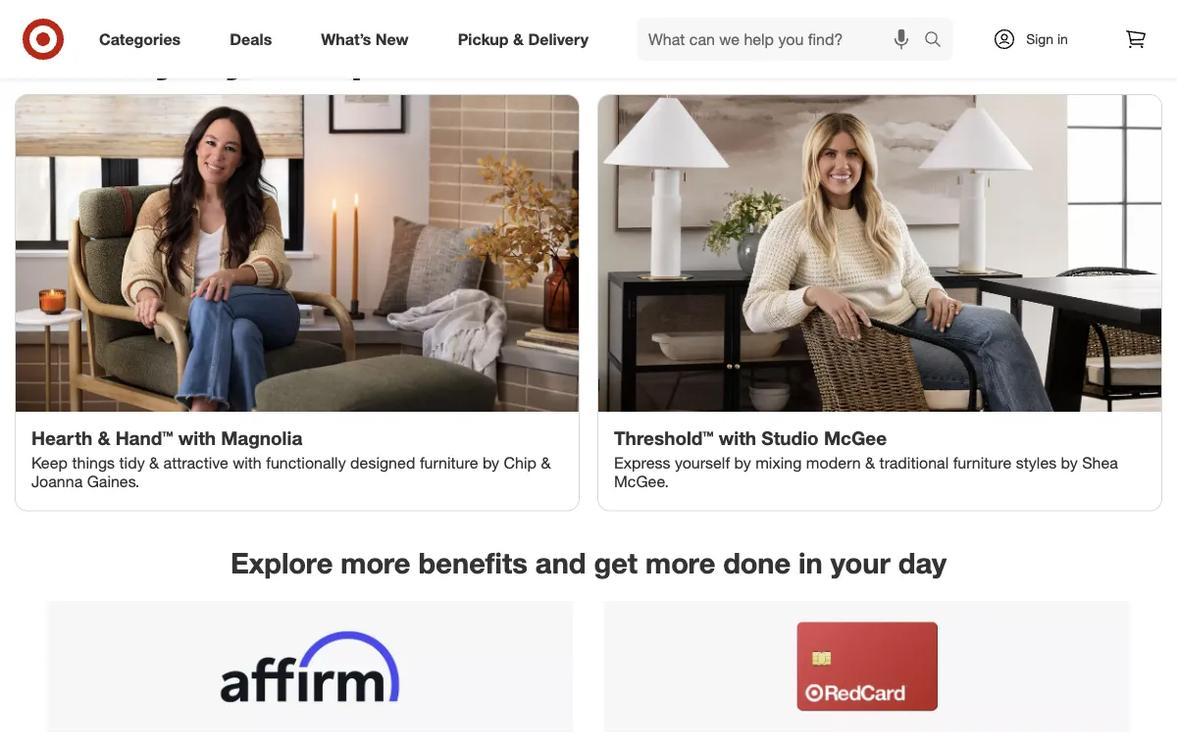 Task type: vqa. For each thing, say whether or not it's contained in the screenshot.
Meat
no



Task type: locate. For each thing, give the bounding box(es) containing it.
0 vertical spatial in
[[1058, 30, 1068, 48]]

get
[[594, 546, 638, 581]]

furniture left styles
[[953, 454, 1012, 473]]

joanna
[[31, 472, 83, 491]]

your left day at the bottom of page
[[831, 546, 891, 581]]

& inside pickup & delivery link
[[513, 30, 524, 49]]

™ inside threshold ™ with studio mcgee express yourself by mixing modern & traditional furniture styles by shea mcgee.
[[703, 427, 714, 450]]

by
[[483, 454, 500, 473], [735, 454, 751, 473], [1061, 454, 1078, 473]]

furniture
[[420, 454, 478, 473], [953, 454, 1012, 473]]

™ up yourself
[[703, 427, 714, 450]]

deals
[[230, 30, 272, 49]]

threshold ™ with studio mcgee express yourself by mixing modern & traditional furniture styles by shea mcgee.
[[614, 427, 1118, 491]]

2 ™ from the left
[[703, 427, 714, 450]]

0 horizontal spatial your
[[226, 30, 316, 83]]

& down "mcgee"
[[866, 454, 875, 473]]

modern
[[806, 454, 861, 473]]

style your space with our exclusive collections
[[111, 30, 1067, 83]]

0 horizontal spatial by
[[483, 454, 500, 473]]

categories
[[99, 30, 181, 49]]

by left chip
[[483, 454, 500, 473]]

1 horizontal spatial ™
[[703, 427, 714, 450]]

categories link
[[82, 18, 205, 61]]

1 horizontal spatial by
[[735, 454, 751, 473]]

styles
[[1016, 454, 1057, 473]]

furniture right designed
[[420, 454, 478, 473]]

0 horizontal spatial furniture
[[420, 454, 478, 473]]

1 by from the left
[[483, 454, 500, 473]]

™
[[162, 427, 173, 450], [703, 427, 714, 450]]

& right tidy on the left of the page
[[149, 454, 159, 473]]

1 vertical spatial in
[[799, 546, 823, 581]]

1 ™ from the left
[[162, 427, 173, 450]]

what's new
[[321, 30, 409, 49]]

0 horizontal spatial in
[[799, 546, 823, 581]]

gaines.
[[87, 472, 140, 491]]

0 horizontal spatial ™
[[162, 427, 173, 450]]

with inside threshold ™ with studio mcgee express yourself by mixing modern & traditional furniture styles by shea mcgee.
[[719, 427, 757, 450]]

1 horizontal spatial more
[[646, 546, 716, 581]]

express
[[614, 454, 671, 473]]

more right get
[[646, 546, 716, 581]]

your
[[226, 30, 316, 83], [831, 546, 891, 581]]

in right the "done"
[[799, 546, 823, 581]]

&
[[513, 30, 524, 49], [98, 427, 110, 450], [149, 454, 159, 473], [541, 454, 551, 473], [866, 454, 875, 473]]

2 furniture from the left
[[953, 454, 1012, 473]]

more
[[341, 546, 411, 581], [646, 546, 716, 581]]

0 horizontal spatial more
[[341, 546, 411, 581]]

1 more from the left
[[341, 546, 411, 581]]

by left shea
[[1061, 454, 1078, 473]]

1 horizontal spatial your
[[831, 546, 891, 581]]

1 furniture from the left
[[420, 454, 478, 473]]

What can we help you find? suggestions appear below search field
[[637, 18, 929, 61]]

2 horizontal spatial by
[[1061, 454, 1078, 473]]

traditional
[[880, 454, 949, 473]]

what's new link
[[304, 18, 433, 61]]

sign in link
[[976, 18, 1099, 61]]

things
[[72, 454, 115, 473]]

in
[[1058, 30, 1068, 48], [799, 546, 823, 581]]

sign in
[[1026, 30, 1068, 48]]

more right explore
[[341, 546, 411, 581]]

your left what's
[[226, 30, 316, 83]]

pickup
[[458, 30, 509, 49]]

with
[[463, 30, 550, 83], [178, 427, 216, 450], [719, 427, 757, 450], [233, 454, 262, 473]]

benefits
[[419, 546, 528, 581]]

& right pickup at top left
[[513, 30, 524, 49]]

attractive
[[163, 454, 228, 473]]

explore
[[230, 546, 333, 581]]

deals link
[[213, 18, 297, 61]]

chip
[[504, 454, 537, 473]]

by left 'mixing'
[[735, 454, 751, 473]]

1 horizontal spatial furniture
[[953, 454, 1012, 473]]

collections
[[843, 30, 1067, 83]]

in right sign
[[1058, 30, 1068, 48]]

™ up attractive
[[162, 427, 173, 450]]

™ inside hearth & hand ™ with magnolia keep things tidy & attractive with functionally designed furniture by chip & joanna gaines.
[[162, 427, 173, 450]]



Task type: describe. For each thing, give the bounding box(es) containing it.
new
[[376, 30, 409, 49]]

3 by from the left
[[1061, 454, 1078, 473]]

& inside threshold ™ with studio mcgee express yourself by mixing modern & traditional furniture styles by shea mcgee.
[[866, 454, 875, 473]]

furniture inside hearth & hand ™ with magnolia keep things tidy & attractive with functionally designed furniture by chip & joanna gaines.
[[420, 454, 478, 473]]

mcgee
[[824, 427, 887, 450]]

1 vertical spatial your
[[831, 546, 891, 581]]

space
[[328, 30, 451, 83]]

style
[[111, 30, 214, 83]]

day
[[899, 546, 947, 581]]

magnolia
[[221, 427, 303, 450]]

explore more benefits and get more done in your day
[[230, 546, 947, 581]]

mcgee.
[[614, 472, 669, 491]]

yourself
[[675, 454, 730, 473]]

by inside hearth & hand ™ with magnolia keep things tidy & attractive with functionally designed furniture by chip & joanna gaines.
[[483, 454, 500, 473]]

hearth & hand ™ with magnolia keep things tidy & attractive with functionally designed furniture by chip & joanna gaines.
[[31, 427, 551, 491]]

functionally
[[266, 454, 346, 473]]

shea
[[1083, 454, 1118, 473]]

2 more from the left
[[646, 546, 716, 581]]

search button
[[915, 18, 963, 65]]

1 horizontal spatial in
[[1058, 30, 1068, 48]]

hand
[[116, 427, 162, 450]]

our
[[562, 30, 631, 83]]

furniture inside threshold ™ with studio mcgee express yourself by mixing modern & traditional furniture styles by shea mcgee.
[[953, 454, 1012, 473]]

sign
[[1026, 30, 1054, 48]]

2 by from the left
[[735, 454, 751, 473]]

tidy
[[119, 454, 145, 473]]

& right chip
[[541, 454, 551, 473]]

designed
[[350, 454, 415, 473]]

pickup & delivery
[[458, 30, 589, 49]]

hearth
[[31, 427, 92, 450]]

exclusive
[[643, 30, 831, 83]]

threshold
[[614, 427, 703, 450]]

studio
[[762, 427, 819, 450]]

and
[[536, 546, 586, 581]]

what's
[[321, 30, 371, 49]]

mixing
[[756, 454, 802, 473]]

done
[[723, 546, 791, 581]]

delivery
[[528, 30, 589, 49]]

keep
[[31, 454, 68, 473]]

pickup & delivery link
[[441, 18, 613, 61]]

0 vertical spatial your
[[226, 30, 316, 83]]

search
[[915, 31, 963, 51]]

& up things
[[98, 427, 110, 450]]



